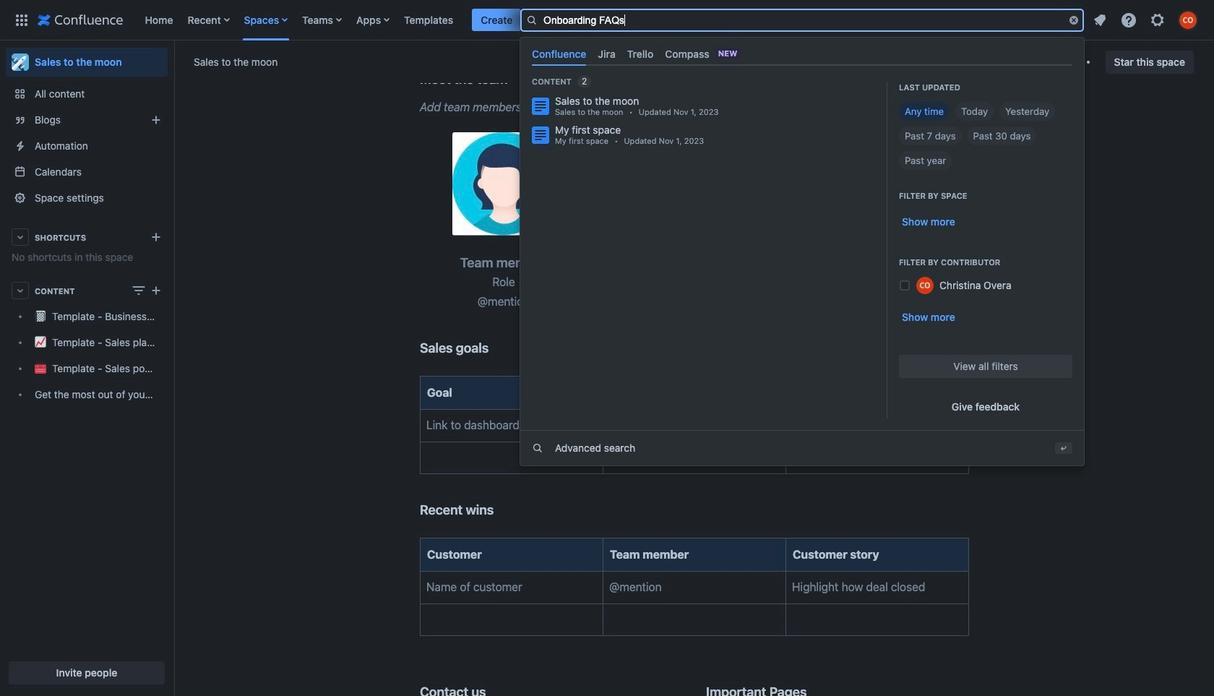 Task type: locate. For each thing, give the bounding box(es) containing it.
page image
[[532, 97, 549, 115]]

last updated option group
[[899, 102, 1073, 170]]

tree
[[6, 304, 168, 408]]

copy image
[[506, 70, 524, 87], [487, 339, 505, 357], [492, 501, 510, 519], [485, 683, 502, 696]]

list for appswitcher icon at the top left of page
[[138, 0, 836, 40]]

advanced search image
[[532, 442, 544, 454]]

None search field
[[520, 8, 1084, 31]]

list item
[[472, 8, 521, 31]]

1 tab from the left
[[526, 42, 592, 66]]

change view image
[[130, 282, 147, 299]]

global element
[[9, 0, 836, 40]]

1 horizontal spatial list
[[1087, 7, 1206, 33]]

copy link image
[[993, 53, 1011, 70]]

appswitcher icon image
[[13, 11, 30, 29]]

0 horizontal spatial list
[[138, 0, 836, 40]]

search image
[[526, 14, 538, 26]]

tab list
[[526, 42, 1078, 66]]

edit this page image
[[923, 53, 940, 70]]

more actions image
[[1075, 53, 1092, 70]]

tree inside the space element
[[6, 304, 168, 408]]

add shortcut image
[[147, 228, 165, 246]]

Search Confluence field
[[520, 8, 1084, 31]]

tab
[[526, 42, 592, 66], [592, 42, 621, 66], [621, 42, 659, 66]]

confluence image
[[38, 11, 123, 29], [38, 11, 123, 29]]

clear search session image
[[1068, 14, 1080, 26]]

angie.svg image
[[452, 132, 555, 235]]

space element
[[0, 40, 173, 696]]

banner
[[0, 0, 1214, 465]]

list
[[138, 0, 836, 40], [1087, 7, 1206, 33]]



Task type: describe. For each thing, give the bounding box(es) containing it.
create a blog image
[[147, 111, 165, 129]]

list item inside global element
[[472, 8, 521, 31]]

page image
[[532, 126, 549, 144]]

copy image
[[806, 683, 823, 696]]

create a page image
[[147, 282, 165, 299]]

notification icon image
[[1091, 11, 1109, 29]]

help icon image
[[1120, 11, 1138, 29]]

2 tab from the left
[[592, 42, 621, 66]]

collapse sidebar image
[[158, 48, 189, 77]]

premium image
[[857, 14, 869, 26]]

list for the premium image
[[1087, 7, 1206, 33]]

settings icon image
[[1149, 11, 1167, 29]]

3 tab from the left
[[621, 42, 659, 66]]



Task type: vqa. For each thing, say whether or not it's contained in the screenshot.
Open Search Bar icon
no



